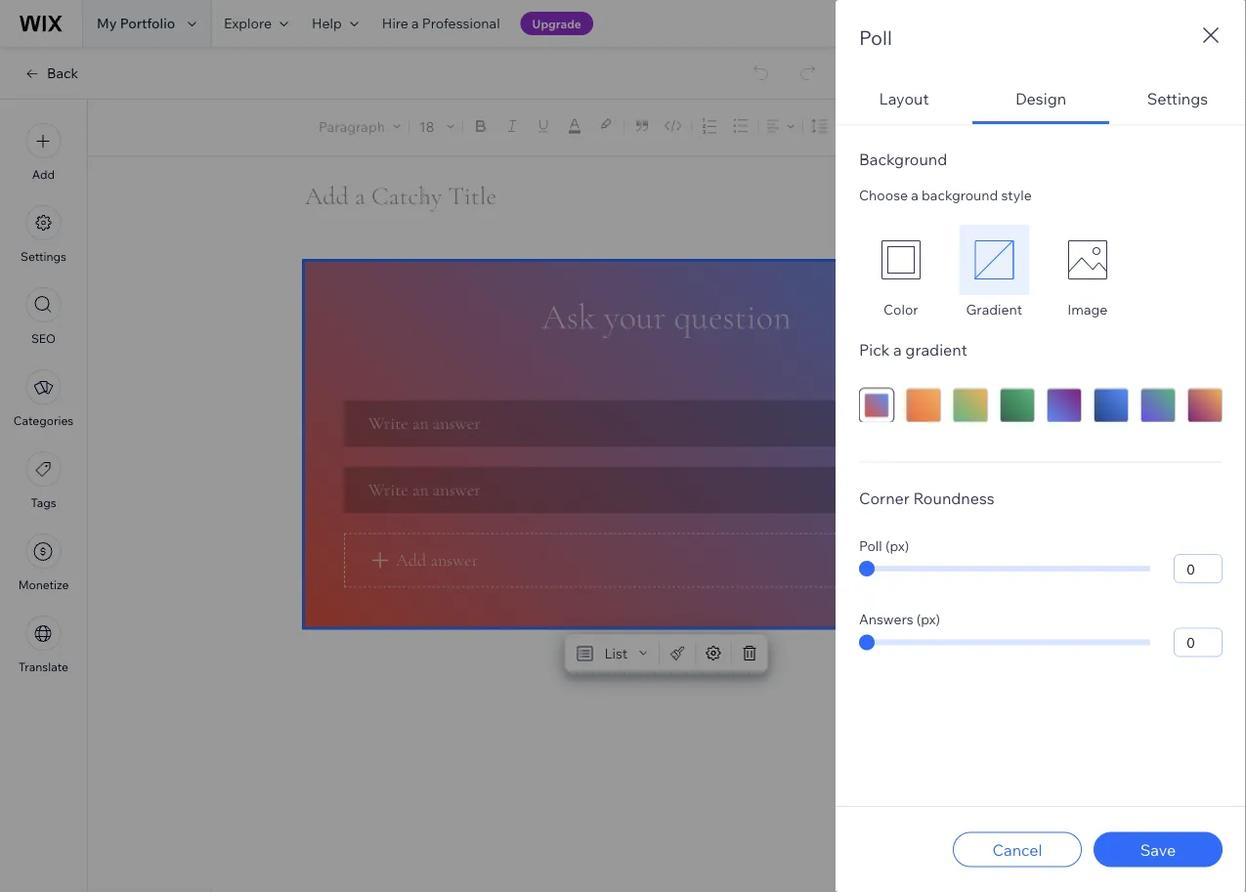 Task type: vqa. For each thing, say whether or not it's contained in the screenshot.
Back at the top left
yes



Task type: describe. For each thing, give the bounding box(es) containing it.
(px) for answers (px)
[[917, 611, 941, 628]]

choose
[[859, 187, 908, 204]]

1 vertical spatial settings button
[[21, 205, 66, 264]]

a for gradient
[[894, 340, 902, 359]]

poll for poll
[[859, 25, 893, 50]]

my
[[97, 15, 117, 32]]

pick
[[859, 340, 890, 359]]

tags
[[31, 496, 56, 510]]

hire
[[382, 15, 409, 32]]

save button
[[1094, 833, 1223, 868]]

back
[[47, 65, 78, 82]]

tab list containing layout
[[836, 75, 1247, 795]]

my portfolio
[[97, 15, 175, 32]]

list
[[605, 645, 628, 662]]

save
[[1141, 840, 1176, 860]]

back button
[[23, 65, 78, 82]]

style
[[1002, 187, 1032, 204]]

professional
[[422, 15, 500, 32]]

explore
[[224, 15, 272, 32]]

image
[[1068, 301, 1108, 318]]

design
[[1016, 88, 1067, 108]]

design button
[[973, 75, 1110, 124]]

add
[[32, 167, 55, 182]]

settings inside menu
[[21, 249, 66, 264]]

corner roundness
[[859, 488, 995, 508]]

cancel
[[993, 840, 1043, 860]]

cancel button
[[953, 833, 1082, 868]]

corner
[[859, 488, 910, 508]]

list button
[[570, 640, 655, 667]]

pick a gradient
[[859, 340, 968, 359]]

gradient
[[906, 340, 968, 359]]

choose a background style
[[859, 187, 1032, 204]]

tags button
[[26, 452, 61, 510]]

seo button
[[26, 287, 61, 346]]

notes
[[1179, 119, 1217, 136]]

a for background
[[911, 187, 919, 204]]

background
[[922, 187, 999, 204]]

translate
[[19, 660, 68, 675]]



Task type: locate. For each thing, give the bounding box(es) containing it.
color
[[884, 301, 919, 318]]

paragraph
[[319, 118, 385, 135]]

monetize button
[[18, 534, 69, 593]]

gradient
[[966, 301, 1023, 318]]

1 vertical spatial poll
[[859, 537, 883, 554]]

list box inside "design" tab panel
[[859, 225, 1223, 318]]

categories
[[13, 414, 74, 428]]

tab list
[[836, 75, 1247, 795]]

1 horizontal spatial settings button
[[1110, 75, 1247, 124]]

poll down corner
[[859, 537, 883, 554]]

hire a professional link
[[370, 0, 512, 47]]

0 vertical spatial settings
[[1148, 88, 1209, 108]]

translate button
[[19, 616, 68, 675]]

poll for poll (px)
[[859, 537, 883, 554]]

0 vertical spatial settings button
[[1110, 75, 1247, 124]]

upgrade
[[533, 16, 582, 31]]

poll (px)
[[859, 537, 910, 554]]

layout
[[880, 88, 929, 108]]

0 vertical spatial (px)
[[886, 537, 910, 554]]

categories button
[[13, 370, 74, 428]]

1 horizontal spatial settings
[[1148, 88, 1209, 108]]

upgrade button
[[521, 12, 593, 35]]

menu containing add
[[0, 111, 87, 686]]

0 vertical spatial poll
[[859, 25, 893, 50]]

(px)
[[886, 537, 910, 554], [917, 611, 941, 628]]

0 horizontal spatial settings
[[21, 249, 66, 264]]

(px) down corner
[[886, 537, 910, 554]]

background
[[859, 150, 948, 169]]

2 poll from the top
[[859, 537, 883, 554]]

a right "pick"
[[894, 340, 902, 359]]

None number field
[[1174, 554, 1223, 584], [1174, 628, 1223, 658], [1174, 554, 1223, 584], [1174, 628, 1223, 658]]

a right choose
[[911, 187, 919, 204]]

notes button
[[1144, 114, 1223, 141]]

help button
[[300, 0, 370, 47]]

portfolio
[[120, 15, 175, 32]]

poll
[[859, 25, 893, 50], [859, 537, 883, 554]]

0 vertical spatial a
[[412, 15, 419, 32]]

(px) right answers
[[917, 611, 941, 628]]

settings up notes button
[[1148, 88, 1209, 108]]

poll inside "design" tab panel
[[859, 537, 883, 554]]

add button
[[26, 123, 61, 182]]

2 vertical spatial a
[[894, 340, 902, 359]]

layout button
[[836, 75, 973, 124]]

Add a Catchy Title text field
[[305, 181, 1014, 212]]

settings up seo button
[[21, 249, 66, 264]]

paragraph button
[[315, 112, 405, 140]]

answers (px)
[[859, 611, 941, 628]]

1 vertical spatial (px)
[[917, 611, 941, 628]]

0 horizontal spatial settings button
[[21, 205, 66, 264]]

None range field
[[859, 566, 1151, 572], [859, 640, 1151, 646], [859, 566, 1151, 572], [859, 640, 1151, 646]]

1 horizontal spatial a
[[894, 340, 902, 359]]

1 horizontal spatial (px)
[[917, 611, 941, 628]]

list box
[[859, 225, 1223, 318]]

seo
[[31, 331, 56, 346]]

settings inside button
[[1148, 88, 1209, 108]]

1 poll from the top
[[859, 25, 893, 50]]

list box containing color
[[859, 225, 1223, 318]]

a
[[412, 15, 419, 32], [911, 187, 919, 204], [894, 340, 902, 359]]

1 vertical spatial a
[[911, 187, 919, 204]]

1 vertical spatial settings
[[21, 249, 66, 264]]

a right hire
[[412, 15, 419, 32]]

roundness
[[914, 488, 995, 508]]

help
[[312, 15, 342, 32]]

poll up "layout"
[[859, 25, 893, 50]]

(px) for poll (px)
[[886, 537, 910, 554]]

settings
[[1148, 88, 1209, 108], [21, 249, 66, 264]]

settings button
[[1110, 75, 1247, 124], [21, 205, 66, 264]]

2 horizontal spatial a
[[911, 187, 919, 204]]

a for professional
[[412, 15, 419, 32]]

monetize
[[18, 578, 69, 593]]

menu
[[0, 111, 87, 686]]

0 horizontal spatial (px)
[[886, 537, 910, 554]]

0 horizontal spatial a
[[412, 15, 419, 32]]

design tab panel
[[836, 124, 1247, 795]]

hire a professional
[[382, 15, 500, 32]]

answers
[[859, 611, 914, 628]]



